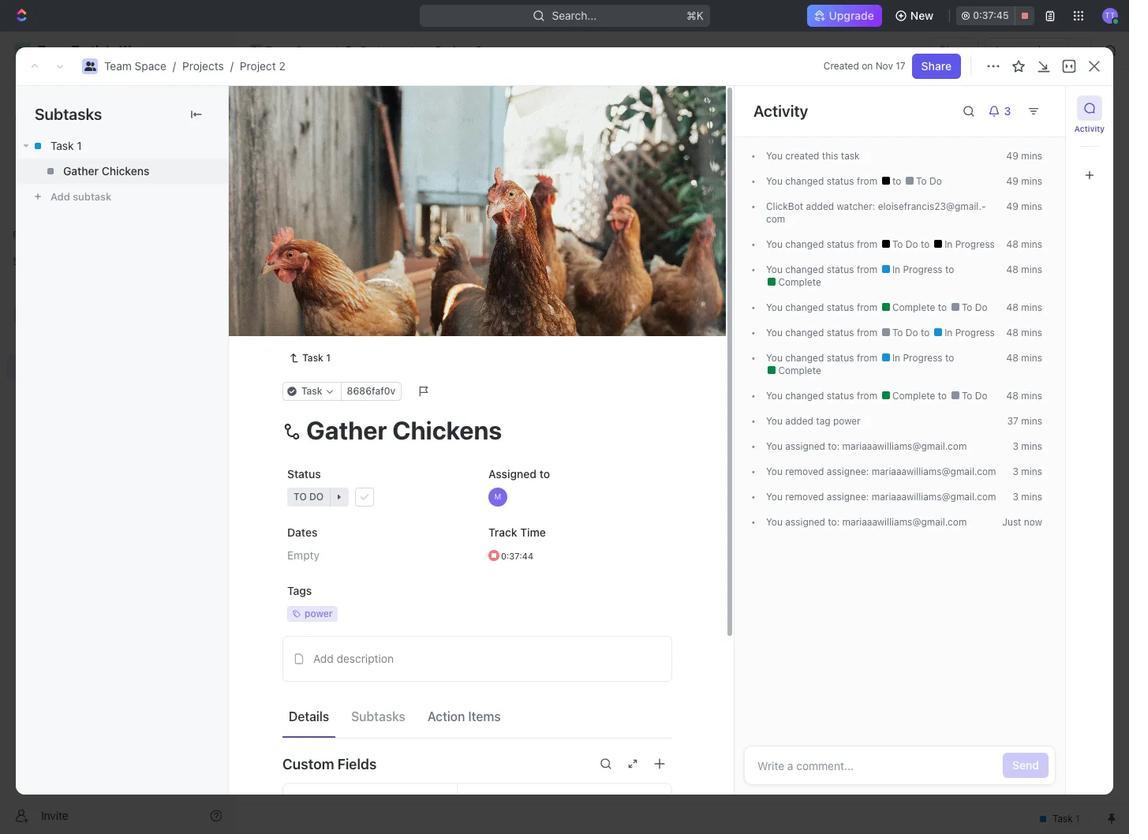 Task type: locate. For each thing, give the bounding box(es) containing it.
chickens
[[102, 164, 149, 178]]

1 vertical spatial added
[[786, 415, 814, 427]]

3 49 from the top
[[1007, 200, 1019, 212]]

0 vertical spatial you removed assignee: mariaaawilliams@gmail.com
[[766, 466, 996, 477]]

1 vertical spatial subtasks
[[351, 709, 406, 723]]

add task for the topmost add task "button"
[[1015, 101, 1063, 114]]

2 horizontal spatial add task button
[[1006, 95, 1073, 121]]

2 vertical spatial user group image
[[16, 309, 28, 319]]

0:37:45 button
[[957, 6, 1035, 25]]

2 vertical spatial task 1
[[303, 352, 331, 364]]

49
[[1007, 150, 1019, 162], [1007, 175, 1019, 187], [1007, 200, 1019, 212]]

task 1 link
[[16, 133, 228, 159], [283, 349, 337, 368]]

0 horizontal spatial team space link
[[104, 59, 166, 73]]

add task button down calendar 'link'
[[405, 219, 472, 238]]

2 49 from the top
[[1007, 175, 1019, 187]]

add down task 2
[[318, 329, 338, 342]]

gather chickens link
[[16, 159, 228, 184]]

0 horizontal spatial add task
[[318, 329, 365, 342]]

1 button
[[353, 273, 375, 289], [355, 301, 377, 316]]

1 vertical spatial project 2
[[274, 94, 368, 120]]

eloisefrancis23@gmail. com
[[766, 200, 986, 225]]

task 1 up task 2
[[318, 274, 350, 288]]

1 horizontal spatial projects
[[361, 43, 402, 57]]

0 vertical spatial 1 button
[[353, 273, 375, 289]]

1
[[77, 139, 82, 152], [345, 274, 350, 288], [368, 275, 373, 286], [370, 302, 374, 314], [326, 352, 331, 364]]

do
[[930, 175, 942, 187], [906, 238, 918, 250], [975, 301, 988, 313], [906, 327, 918, 339], [309, 373, 323, 385], [975, 390, 988, 402], [309, 491, 324, 503]]

0 vertical spatial power
[[833, 415, 861, 427]]

added
[[806, 200, 834, 212], [786, 415, 814, 427]]

add task up customize
[[1015, 101, 1063, 114]]

to do button
[[283, 483, 471, 511]]

0 horizontal spatial add task button
[[311, 327, 371, 346]]

12 you from the top
[[766, 491, 783, 503]]

search...
[[552, 9, 597, 22]]

from
[[857, 175, 878, 187], [857, 238, 878, 250], [857, 264, 878, 275], [857, 301, 878, 313], [857, 327, 878, 339], [857, 352, 878, 364], [857, 390, 878, 402]]

power right the tag on the right of page
[[833, 415, 861, 427]]

2 assigned from the top
[[786, 516, 825, 528]]

7 status from the top
[[827, 390, 854, 402]]

1 vertical spatial 3 mins
[[1013, 466, 1043, 477]]

0 vertical spatial activity
[[754, 102, 808, 120]]

assigned
[[489, 467, 537, 481]]

2 to: from the top
[[828, 516, 840, 528]]

1 horizontal spatial add task
[[424, 223, 466, 234]]

assignees
[[658, 185, 705, 197]]

4 you from the top
[[766, 264, 783, 275]]

1 horizontal spatial project 2
[[435, 43, 482, 57]]

12 mins from the top
[[1021, 466, 1043, 477]]

5 mins from the top
[[1021, 264, 1043, 275]]

4 status from the top
[[827, 301, 854, 313]]

1 49 from the top
[[1007, 150, 1019, 162]]

1 vertical spatial task 1 link
[[283, 349, 337, 368]]

power inside "tags power"
[[305, 608, 333, 620]]

0 vertical spatial removed
[[786, 466, 824, 477]]

action items button
[[421, 702, 507, 730]]

subtasks up fields
[[351, 709, 406, 723]]

1 vertical spatial space
[[135, 59, 166, 73]]

task 1 link up chickens
[[16, 133, 228, 159]]

add task button up customize
[[1006, 95, 1073, 121]]

0 horizontal spatial task 1 link
[[16, 133, 228, 159]]

status
[[827, 175, 854, 187], [827, 238, 854, 250], [827, 264, 854, 275], [827, 301, 854, 313], [827, 327, 854, 339], [827, 352, 854, 364], [827, 390, 854, 402]]

tt
[[1105, 10, 1116, 20]]

add
[[1015, 101, 1036, 114], [51, 190, 70, 203], [424, 223, 442, 234], [318, 329, 338, 342], [313, 652, 334, 665]]

1 vertical spatial user group image
[[84, 62, 96, 71]]

share right 17
[[922, 59, 952, 73]]

1 you from the top
[[766, 150, 783, 162]]

0 vertical spatial assignee:
[[827, 466, 869, 477]]

1 vertical spatial assignee:
[[827, 491, 869, 503]]

do inside dropdown button
[[309, 491, 324, 503]]

1 horizontal spatial subtasks
[[351, 709, 406, 723]]

2 from from the top
[[857, 238, 878, 250]]

0 vertical spatial assigned
[[786, 440, 825, 452]]

custom fields
[[283, 756, 377, 772]]

items
[[468, 709, 501, 723]]

customize
[[995, 146, 1050, 159]]

1 you removed assignee: mariaaawilliams@gmail.com from the top
[[766, 466, 996, 477]]

0 horizontal spatial projects link
[[182, 59, 224, 73]]

0 vertical spatial add task
[[1015, 101, 1063, 114]]

com
[[766, 200, 986, 225]]

0 vertical spatial projects
[[361, 43, 402, 57]]

subtask
[[73, 190, 112, 203]]

1 horizontal spatial team space link
[[245, 41, 331, 60]]

add down dashboards
[[51, 190, 70, 203]]

user group image down the spaces
[[16, 309, 28, 319]]

status
[[287, 467, 321, 481]]

tree inside sidebar navigation
[[6, 275, 229, 488]]

team space link
[[245, 41, 331, 60], [104, 59, 166, 73]]

1 vertical spatial team
[[104, 59, 132, 73]]

calendar
[[403, 146, 450, 159]]

11 mins from the top
[[1021, 440, 1043, 452]]

add down calendar 'link'
[[424, 223, 442, 234]]

1 vertical spatial to:
[[828, 516, 840, 528]]

0 vertical spatial to:
[[828, 440, 840, 452]]

0 horizontal spatial user group image
[[16, 309, 28, 319]]

0 horizontal spatial team
[[104, 59, 132, 73]]

user group image left team space
[[251, 47, 261, 54]]

track
[[489, 526, 517, 539]]

1 vertical spatial 49 mins
[[1007, 175, 1043, 187]]

task 1 link up 'task' dropdown button
[[283, 349, 337, 368]]

1 button for 1
[[353, 273, 375, 289]]

2 vertical spatial 3 mins
[[1013, 491, 1043, 503]]

details button
[[283, 702, 336, 730]]

just
[[1003, 516, 1022, 528]]

3 49 mins from the top
[[1007, 200, 1043, 212]]

1 48 from the top
[[1007, 238, 1019, 250]]

1 assignee: from the top
[[827, 466, 869, 477]]

power inside task sidebar content section
[[833, 415, 861, 427]]

0 horizontal spatial project 2
[[274, 94, 368, 120]]

1 horizontal spatial power
[[833, 415, 861, 427]]

6 changed from the top
[[786, 352, 824, 364]]

Edit task name text field
[[283, 415, 672, 445]]

7 from from the top
[[857, 390, 878, 402]]

1 vertical spatial 1 button
[[355, 301, 377, 316]]

added left the tag on the right of page
[[786, 415, 814, 427]]

1 vertical spatial you removed assignee: mariaaawilliams@gmail.com
[[766, 491, 996, 503]]

2 vertical spatial 49
[[1007, 200, 1019, 212]]

5 status from the top
[[827, 327, 854, 339]]

0 vertical spatial task 1 link
[[16, 133, 228, 159]]

table link
[[476, 142, 507, 164]]

1 you assigned to: mariaaawilliams@gmail.com from the top
[[766, 440, 967, 452]]

1 vertical spatial activity
[[1075, 124, 1105, 133]]

to do
[[914, 175, 942, 187], [890, 238, 921, 250], [959, 301, 988, 313], [890, 327, 921, 339], [293, 373, 323, 385], [959, 390, 988, 402], [294, 491, 324, 503]]

0 horizontal spatial projects
[[182, 59, 224, 73]]

send button
[[1003, 753, 1049, 778]]

1 vertical spatial assigned
[[786, 516, 825, 528]]

customize button
[[975, 142, 1055, 164]]

2 49 mins from the top
[[1007, 175, 1043, 187]]

reposition button
[[506, 305, 581, 330]]

2 vertical spatial 49 mins
[[1007, 200, 1043, 212]]

share down new button
[[939, 43, 969, 57]]

task 2
[[318, 302, 352, 315]]

1 horizontal spatial activity
[[1075, 124, 1105, 133]]

add description
[[313, 652, 394, 665]]

2 you removed assignee: mariaaawilliams@gmail.com from the top
[[766, 491, 996, 503]]

share button right 17
[[912, 54, 961, 79]]

add task down task 2
[[318, 329, 365, 342]]

complete
[[776, 276, 821, 288], [890, 301, 938, 313], [776, 365, 821, 376], [890, 390, 938, 402]]

0 vertical spatial 3 mins
[[1013, 440, 1043, 452]]

custom fields button
[[283, 745, 672, 783]]

user group image inside tree
[[16, 309, 28, 319]]

you created this task
[[766, 150, 860, 162]]

10 mins from the top
[[1021, 415, 1043, 427]]

subtasks down the home
[[35, 105, 102, 123]]

assigned for 3 mins
[[786, 440, 825, 452]]

inbox link
[[6, 103, 229, 129]]

0 horizontal spatial space
[[135, 59, 166, 73]]

1 vertical spatial projects
[[182, 59, 224, 73]]

2 you assigned to: mariaaawilliams@gmail.com from the top
[[766, 516, 967, 528]]

3 48 mins from the top
[[1007, 301, 1043, 313]]

1 horizontal spatial projects link
[[341, 41, 406, 60]]

to inside dropdown button
[[294, 491, 307, 503]]

4 48 from the top
[[1007, 327, 1019, 339]]

1 horizontal spatial user group image
[[84, 62, 96, 71]]

0 vertical spatial space
[[296, 43, 327, 57]]

6 48 mins from the top
[[1007, 390, 1043, 402]]

0 vertical spatial task 1
[[51, 139, 82, 152]]

1 horizontal spatial add task button
[[405, 219, 472, 238]]

dates
[[287, 526, 318, 539]]

time
[[520, 526, 546, 539]]

4 48 mins from the top
[[1007, 327, 1043, 339]]

custom fields element
[[283, 783, 672, 834]]

1 vertical spatial removed
[[786, 491, 824, 503]]

tree
[[6, 275, 229, 488]]

team
[[265, 43, 293, 57], [104, 59, 132, 73]]

this
[[822, 150, 839, 162]]

change cover button
[[581, 305, 672, 330]]

1 horizontal spatial project 2 link
[[416, 41, 486, 60]]

1 vertical spatial you assigned to: mariaaawilliams@gmail.com
[[766, 516, 967, 528]]

2
[[475, 43, 482, 57], [279, 59, 286, 73], [350, 94, 363, 120], [375, 223, 381, 234], [345, 302, 352, 315], [341, 373, 347, 385]]

dashboards link
[[6, 157, 229, 182]]

questions
[[312, 792, 363, 806]]

user group image up home link
[[84, 62, 96, 71]]

48
[[1007, 238, 1019, 250], [1007, 264, 1019, 275], [1007, 301, 1019, 313], [1007, 327, 1019, 339], [1007, 352, 1019, 364], [1007, 390, 1019, 402]]

project
[[435, 43, 473, 57], [240, 59, 276, 73], [274, 94, 345, 120]]

custom
[[283, 756, 334, 772]]

just now
[[1003, 516, 1043, 528]]

removed
[[786, 466, 824, 477], [786, 491, 824, 503]]

space for team space
[[296, 43, 327, 57]]

task 1 up 'task' dropdown button
[[303, 352, 331, 364]]

1 horizontal spatial team
[[265, 43, 293, 57]]

1 mins from the top
[[1021, 150, 1043, 162]]

1 vertical spatial power
[[305, 608, 333, 620]]

1 vertical spatial share
[[922, 59, 952, 73]]

0 horizontal spatial power
[[305, 608, 333, 620]]

3 changed status from from the top
[[783, 264, 880, 275]]

task sidebar navigation tab list
[[1073, 95, 1107, 188]]

hide button
[[813, 182, 847, 200]]

0 vertical spatial subtasks
[[35, 105, 102, 123]]

1 vertical spatial add task
[[424, 223, 466, 234]]

1 vertical spatial 49
[[1007, 175, 1019, 187]]

changed status from
[[783, 175, 880, 187], [783, 238, 880, 250], [783, 264, 880, 275], [783, 301, 880, 313], [783, 327, 880, 339], [783, 352, 880, 364], [783, 390, 880, 402]]

3 mins
[[1013, 440, 1043, 452], [1013, 466, 1043, 477], [1013, 491, 1043, 503]]

2 removed from the top
[[786, 491, 824, 503]]

1 assigned from the top
[[786, 440, 825, 452]]

0 vertical spatial user group image
[[251, 47, 261, 54]]

2 horizontal spatial user group image
[[251, 47, 261, 54]]

7 changed status from from the top
[[783, 390, 880, 402]]

0 vertical spatial team
[[265, 43, 293, 57]]

1 horizontal spatial space
[[296, 43, 327, 57]]

task 1 up dashboards
[[51, 139, 82, 152]]

8 mins from the top
[[1021, 352, 1043, 364]]

created on nov 17
[[824, 60, 906, 72]]

team for team space / projects / project 2
[[104, 59, 132, 73]]

11 you from the top
[[766, 466, 783, 477]]

assigned for just now
[[786, 516, 825, 528]]

you assigned to: mariaaawilliams@gmail.com for just now
[[766, 516, 967, 528]]

1 to: from the top
[[828, 440, 840, 452]]

task inside dropdown button
[[301, 385, 322, 397]]

0 vertical spatial 49
[[1007, 150, 1019, 162]]

1 48 mins from the top
[[1007, 238, 1043, 250]]

1 changed from the top
[[786, 175, 824, 187]]

changed
[[786, 175, 824, 187], [786, 238, 824, 250], [786, 264, 824, 275], [786, 301, 824, 313], [786, 327, 824, 339], [786, 352, 824, 364], [786, 390, 824, 402]]

9 mins from the top
[[1021, 390, 1043, 402]]

2 vertical spatial add task button
[[311, 327, 371, 346]]

assignee:
[[827, 466, 869, 477], [827, 491, 869, 503]]

2 changed from the top
[[786, 238, 824, 250]]

3 button
[[982, 99, 1021, 124]]

share button
[[930, 38, 979, 63], [912, 54, 961, 79]]

automations button
[[986, 39, 1068, 62]]

1 removed from the top
[[786, 466, 824, 477]]

user group image
[[251, 47, 261, 54], [84, 62, 96, 71], [16, 309, 28, 319]]

2 horizontal spatial add task
[[1015, 101, 1063, 114]]

0 vertical spatial 49 mins
[[1007, 150, 1043, 162]]

spaces
[[13, 256, 46, 268]]

0 horizontal spatial subtasks
[[35, 105, 102, 123]]

3 you from the top
[[766, 238, 783, 250]]

add task down calendar
[[424, 223, 466, 234]]

progress
[[305, 223, 357, 234], [955, 238, 995, 250], [903, 264, 943, 275], [955, 327, 995, 339], [903, 352, 943, 364]]

2 you from the top
[[766, 175, 783, 187]]

17
[[896, 60, 906, 72]]

2 vertical spatial add task
[[318, 329, 365, 342]]

1 changed status from from the top
[[783, 175, 880, 187]]

2 48 mins from the top
[[1007, 264, 1043, 275]]

1 from from the top
[[857, 175, 878, 187]]

upgrade
[[829, 9, 874, 22]]

mariaaawilliams@gmail.com
[[843, 440, 967, 452], [872, 466, 996, 477], [872, 491, 996, 503], [843, 516, 967, 528]]

0 vertical spatial you assigned to: mariaaawilliams@gmail.com
[[766, 440, 967, 452]]

reposition
[[515, 310, 570, 324]]

added down hide
[[806, 200, 834, 212]]

share button down new
[[930, 38, 979, 63]]

task 1
[[51, 139, 82, 152], [318, 274, 350, 288], [303, 352, 331, 364]]

1 horizontal spatial task 1 link
[[283, 349, 337, 368]]

activity
[[754, 102, 808, 120], [1075, 124, 1105, 133]]

7 you from the top
[[766, 352, 783, 364]]

now
[[1024, 516, 1043, 528]]

10 you from the top
[[766, 440, 783, 452]]

project 2
[[435, 43, 482, 57], [274, 94, 368, 120]]

power down tags
[[305, 608, 333, 620]]

0 horizontal spatial activity
[[754, 102, 808, 120]]

add task button down task 2
[[311, 327, 371, 346]]



Task type: describe. For each thing, give the bounding box(es) containing it.
2 assignee: from the top
[[827, 491, 869, 503]]

8686faf0v button
[[341, 382, 402, 401]]

3 3 mins from the top
[[1013, 491, 1043, 503]]

hide
[[819, 185, 840, 197]]

5 48 mins from the top
[[1007, 352, 1043, 364]]

1 vertical spatial project
[[240, 59, 276, 73]]

6 changed status from from the top
[[783, 352, 880, 364]]

tags power
[[287, 584, 333, 620]]

49 mins for added watcher:
[[1007, 200, 1043, 212]]

49 mins for changed status from
[[1007, 175, 1043, 187]]

watcher:
[[837, 200, 875, 212]]

1 3 mins from the top
[[1013, 440, 1043, 452]]

answers
[[388, 792, 431, 806]]

1 vertical spatial task 1
[[318, 274, 350, 288]]

0 vertical spatial project
[[435, 43, 473, 57]]

6 status from the top
[[827, 352, 854, 364]]

subtasks inside button
[[351, 709, 406, 723]]

cover
[[633, 310, 662, 324]]

tags
[[287, 584, 312, 597]]

0 vertical spatial add task button
[[1006, 95, 1073, 121]]

gantt
[[536, 146, 565, 159]]

questions and answers
[[312, 792, 431, 806]]

you added tag power
[[766, 415, 861, 427]]

add subtask button
[[16, 184, 228, 209]]

to: for just now
[[828, 516, 840, 528]]

table
[[479, 146, 507, 159]]

action items
[[428, 709, 501, 723]]

to: for 3 mins
[[828, 440, 840, 452]]

3 mins from the top
[[1021, 200, 1043, 212]]

gather chickens
[[63, 164, 149, 178]]

new
[[911, 9, 934, 22]]

power button
[[283, 600, 471, 628]]

clickbot
[[766, 200, 804, 212]]

0 vertical spatial share
[[939, 43, 969, 57]]

added watcher:
[[804, 200, 878, 212]]

8 you from the top
[[766, 390, 783, 402]]

you assigned to: mariaaawilliams@gmail.com for 3 mins
[[766, 440, 967, 452]]

4 from from the top
[[857, 301, 878, 313]]

change
[[590, 310, 630, 324]]

automations
[[994, 43, 1060, 57]]

6 from from the top
[[857, 352, 878, 364]]

6 48 from the top
[[1007, 390, 1019, 402]]

4 changed from the top
[[786, 301, 824, 313]]

gantt link
[[533, 142, 565, 164]]

invite
[[41, 809, 68, 822]]

upgrade link
[[807, 5, 882, 27]]

projects inside projects link
[[361, 43, 402, 57]]

0 vertical spatial project 2
[[435, 43, 482, 57]]

created
[[786, 150, 820, 162]]

0:37:44
[[501, 551, 534, 561]]

add task for bottommost add task "button"
[[318, 329, 365, 342]]

37 mins
[[1007, 415, 1043, 427]]

13 mins from the top
[[1021, 491, 1043, 503]]

49 for added watcher:
[[1007, 200, 1019, 212]]

4 changed status from from the top
[[783, 301, 880, 313]]

m button
[[484, 483, 672, 511]]

change cover button
[[581, 305, 672, 330]]

gather
[[63, 164, 99, 178]]

0:37:44 button
[[484, 541, 672, 570]]

favorites
[[13, 229, 54, 241]]

– button
[[458, 784, 672, 815]]

0 horizontal spatial project 2 link
[[240, 59, 286, 73]]

action
[[428, 709, 465, 723]]

9 you from the top
[[766, 415, 783, 427]]

team space / projects / project 2
[[104, 59, 286, 73]]

list link
[[351, 142, 373, 164]]

task
[[841, 150, 860, 162]]

team space
[[265, 43, 327, 57]]

list
[[354, 146, 373, 159]]

track time
[[489, 526, 546, 539]]

6 mins from the top
[[1021, 301, 1043, 313]]

sidebar navigation
[[0, 32, 236, 834]]

home link
[[6, 77, 229, 102]]

board
[[294, 146, 325, 159]]

2 48 from the top
[[1007, 264, 1019, 275]]

details
[[289, 709, 329, 723]]

4 mins from the top
[[1021, 238, 1043, 250]]

37
[[1007, 415, 1019, 427]]

49 for changed status from
[[1007, 175, 1019, 187]]

⌘k
[[686, 9, 704, 22]]

5 48 from the top
[[1007, 352, 1019, 364]]

home
[[38, 82, 68, 95]]

task sidebar content section
[[731, 86, 1065, 795]]

5 changed status from from the top
[[783, 327, 880, 339]]

docs
[[38, 136, 64, 149]]

on
[[862, 60, 873, 72]]

3 from from the top
[[857, 264, 878, 275]]

description
[[337, 652, 394, 665]]

docs link
[[6, 130, 229, 155]]

task button
[[283, 382, 341, 401]]

3 inside dropdown button
[[1004, 104, 1011, 118]]

2 vertical spatial project
[[274, 94, 345, 120]]

board link
[[291, 142, 325, 164]]

activity inside task sidebar content section
[[754, 102, 808, 120]]

1 status from the top
[[827, 175, 854, 187]]

new button
[[889, 3, 943, 28]]

assigned to
[[489, 467, 550, 481]]

2 status from the top
[[827, 238, 854, 250]]

3 changed from the top
[[786, 264, 824, 275]]

change cover
[[590, 310, 662, 324]]

0 vertical spatial added
[[806, 200, 834, 212]]

dashboards
[[38, 163, 99, 176]]

0:37:45
[[973, 9, 1009, 21]]

5 you from the top
[[766, 301, 783, 313]]

activity inside the task sidebar navigation tab list
[[1075, 124, 1105, 133]]

2 mins from the top
[[1021, 175, 1043, 187]]

favorites button
[[6, 226, 61, 245]]

and
[[366, 792, 385, 806]]

13 you from the top
[[766, 516, 783, 528]]

team for team space
[[265, 43, 293, 57]]

–
[[467, 793, 473, 805]]

send
[[1013, 758, 1039, 772]]

Search tasks... text field
[[933, 179, 1091, 203]]

7 mins from the top
[[1021, 327, 1043, 339]]

subtasks button
[[345, 702, 412, 730]]

created
[[824, 60, 859, 72]]

fields
[[338, 756, 377, 772]]

6 you from the top
[[766, 327, 783, 339]]

2 changed status from from the top
[[783, 238, 880, 250]]

nov
[[876, 60, 893, 72]]

add left the description
[[313, 652, 334, 665]]

space for team space / projects / project 2
[[135, 59, 166, 73]]

5 changed from the top
[[786, 327, 824, 339]]

add up customize
[[1015, 101, 1036, 114]]

1 vertical spatial add task button
[[405, 219, 472, 238]]

1 49 mins from the top
[[1007, 150, 1043, 162]]

m
[[494, 492, 501, 501]]

5 from from the top
[[857, 327, 878, 339]]

to do inside dropdown button
[[294, 491, 324, 503]]

calendar link
[[399, 142, 450, 164]]

2 3 mins from the top
[[1013, 466, 1043, 477]]

tt button
[[1098, 3, 1123, 28]]

add description button
[[288, 646, 667, 672]]

empty
[[287, 549, 320, 562]]

1 button for 2
[[355, 301, 377, 316]]

7 changed from the top
[[786, 390, 824, 402]]

3 48 from the top
[[1007, 301, 1019, 313]]

3 status from the top
[[827, 264, 854, 275]]



Task type: vqa. For each thing, say whether or not it's contained in the screenshot.
the bottommost 'to:'
yes



